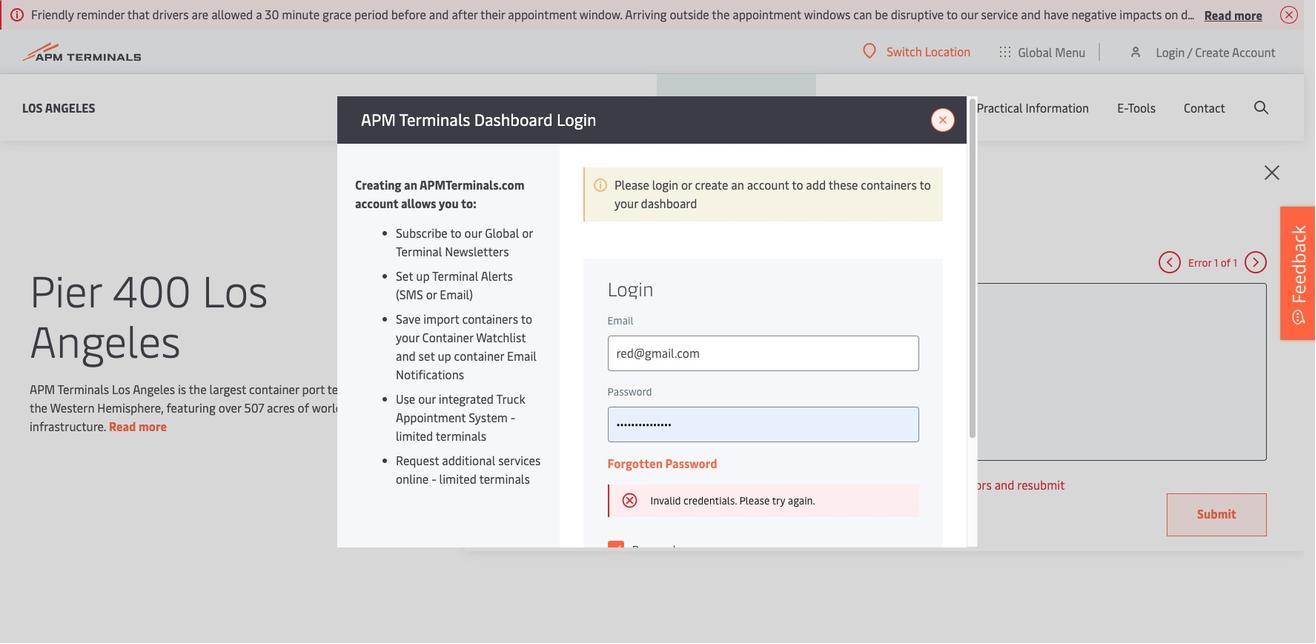 Task type: vqa. For each thing, say whether or not it's contained in the screenshot.
bottom THE AND
no



Task type: locate. For each thing, give the bounding box(es) containing it.
1 vertical spatial apm
[[30, 381, 55, 397]]

can
[[854, 6, 873, 22]]

1 vertical spatial please
[[502, 200, 537, 217]]

1 vertical spatial your
[[396, 329, 420, 346]]

creating an apmterminals.com account allows you to:
[[355, 177, 525, 212]]

containers up watchlist
[[463, 311, 519, 327]]

read down hemisphere,
[[109, 418, 136, 434]]

0 horizontal spatial container
[[249, 381, 299, 397]]

appointment
[[396, 410, 466, 426]]

have
[[1044, 6, 1069, 22]]

1 horizontal spatial limited
[[440, 471, 477, 487]]

1 vertical spatial angeles
[[30, 310, 181, 369]]

create
[[1196, 43, 1230, 60]]

drivers left 'who'
[[1182, 6, 1218, 22]]

Entered ID text field
[[524, 306, 648, 320]]

angeles inside apm terminals los angeles is the largest container port terminal in the western hemisphere, featuring over 507 acres of world-class infrastructure.
[[133, 381, 175, 397]]

1 vertical spatial read more
[[109, 418, 167, 434]]

are left allowed on the top of page
[[192, 6, 209, 22]]

an inside creating an apmterminals.com account allows you to:
[[404, 177, 418, 193]]

is
[[178, 381, 186, 397]]

that right "codes"
[[737, 477, 759, 493]]

login
[[653, 177, 679, 193]]

0 horizontal spatial you
[[439, 195, 459, 212]]

1 horizontal spatial container
[[454, 348, 504, 364]]

menu
[[1056, 43, 1086, 60]]

los angeles
[[22, 99, 95, 115]]

you left to:
[[439, 195, 459, 212]]

1 left entries
[[502, 256, 506, 270]]

2 horizontal spatial -
[[648, 163, 657, 191]]

0 horizontal spatial an
[[404, 177, 418, 193]]

0 horizontal spatial apm
[[30, 381, 55, 397]]

global left menu at the top
[[1019, 43, 1053, 60]]

you
[[439, 195, 459, 212], [762, 477, 782, 493]]

creating
[[355, 177, 402, 193]]

container
[[423, 329, 474, 346]]

507
[[244, 399, 264, 416]]

read more
[[1205, 6, 1263, 23], [109, 418, 167, 434]]

track
[[502, 163, 550, 191]]

account
[[1233, 43, 1277, 60]]

over
[[219, 399, 241, 416]]

view previous error image
[[1159, 251, 1182, 274]]

2 vertical spatial -
[[432, 471, 437, 487]]

up right "set"
[[416, 268, 430, 284]]

1 vertical spatial terminals
[[479, 471, 530, 487]]

subscribe
[[396, 225, 448, 241]]

service
[[982, 6, 1019, 22]]

in
[[376, 381, 385, 397]]

hemisphere,
[[97, 399, 164, 416]]

container inside apm terminals los angeles is the largest container port terminal in the western hemisphere, featuring over 507 acres of world-class infrastructure.
[[249, 381, 299, 397]]

terminal down subscribe
[[396, 243, 442, 260]]

alerts
[[481, 268, 513, 284]]

terminal inside set up terminal alerts (sms or email)
[[432, 268, 479, 284]]

drivers
[[152, 6, 189, 22], [1182, 6, 1218, 22]]

0 vertical spatial apm
[[361, 108, 396, 131]]

0 horizontal spatial global
[[485, 225, 519, 241]]

angeles for 400
[[30, 310, 181, 369]]

appointment right their
[[508, 6, 577, 22]]

0 vertical spatial read
[[1205, 6, 1232, 23]]

0 horizontal spatial drivers
[[152, 6, 189, 22]]

1 horizontal spatial our
[[465, 225, 482, 241]]

1 horizontal spatial apm
[[361, 108, 396, 131]]

appointment left windows
[[733, 6, 802, 22]]

account up (maximum
[[747, 177, 790, 193]]

class
[[347, 399, 374, 416]]

drivers left allowed on the top of page
[[152, 6, 189, 22]]

los inside apm terminals los angeles is the largest container port terminal in the western hemisphere, featuring over 507 acres of world-class infrastructure.
[[112, 381, 130, 397]]

account down creating
[[355, 195, 399, 212]]

of inside apm terminals los angeles is the largest container port terminal in the western hemisphere, featuring over 507 acres of world-class infrastructure.
[[298, 399, 309, 416]]

0 vertical spatial terminals
[[399, 108, 471, 131]]

1 appointment from the left
[[508, 6, 577, 22]]

(maximum
[[726, 200, 782, 217]]

0 vertical spatial login
[[1157, 43, 1186, 60]]

1 vertical spatial login
[[557, 108, 597, 131]]

more inside button
[[1235, 6, 1263, 23]]

2 1 from the left
[[1215, 256, 1219, 270]]

of right record
[[634, 477, 646, 493]]

los for terminals
[[112, 381, 130, 397]]

please for please login or create an account to add these containers to your dashboard
[[615, 177, 650, 193]]

or right login
[[682, 177, 692, 193]]

read up login / create account
[[1205, 6, 1232, 23]]

/
[[1188, 43, 1193, 60]]

1 on from the left
[[1165, 6, 1179, 22]]

1 vertical spatial read
[[109, 418, 136, 434]]

2 horizontal spatial los
[[202, 260, 268, 319]]

apm up creating
[[361, 108, 396, 131]]

before
[[392, 6, 426, 22]]

0 vertical spatial terminals
[[436, 428, 487, 444]]

apm up western on the left
[[30, 381, 55, 397]]

0 horizontal spatial that
[[127, 6, 150, 22]]

0 horizontal spatial containers
[[463, 311, 519, 327]]

1 vertical spatial up
[[438, 348, 451, 364]]

the
[[848, 200, 868, 217]]

read more up login / create account
[[1205, 6, 1263, 23]]

1 horizontal spatial los
[[112, 381, 130, 397]]

terminals down the services
[[479, 471, 530, 487]]

dashboard
[[474, 108, 553, 131]]

that right the reminder
[[127, 6, 150, 22]]

0 horizontal spatial our
[[418, 391, 436, 407]]

please up bill
[[615, 177, 650, 193]]

0 vertical spatial up
[[416, 268, 430, 284]]

the right outside
[[712, 6, 730, 22]]

container down watchlist
[[454, 348, 504, 364]]

0 vertical spatial more
[[1235, 6, 1263, 23]]

limited
[[396, 428, 433, 444], [440, 471, 477, 487]]

terminals up additional
[[436, 428, 487, 444]]

limited up 'request'
[[396, 428, 433, 444]]

terminals
[[436, 428, 487, 444], [479, 471, 530, 487]]

1 vertical spatial terminal
[[432, 268, 479, 284]]

0 vertical spatial account
[[747, 177, 790, 193]]

2 appointment from the left
[[733, 6, 802, 22]]

1 horizontal spatial account
[[747, 177, 790, 193]]

0 horizontal spatial read
[[109, 418, 136, 434]]

1 horizontal spatial containers
[[861, 177, 917, 193]]

0 horizontal spatial account
[[355, 195, 399, 212]]

please down track
[[502, 200, 537, 217]]

switch location button
[[864, 43, 971, 59]]

terminal inside subscribe to our global or terminal newsletters
[[396, 243, 442, 260]]

our up newsletters
[[465, 225, 482, 241]]

to up watchlist
[[521, 311, 533, 327]]

1 an from the left
[[404, 177, 418, 193]]

our inside use our integrated truck appointment system - limited terminals
[[418, 391, 436, 407]]

you left imported
[[762, 477, 782, 493]]

to right disruptive
[[947, 6, 958, 22]]

a
[[256, 6, 262, 22]]

terminals inside apm terminals los angeles is the largest container port terminal in the western hemisphere, featuring over 507 acres of world-class infrastructure.
[[57, 381, 109, 397]]

an up please enter container or bill of lading ids (maximum 50 entries). the tags are re-editable.
[[732, 177, 745, 193]]

who
[[1221, 6, 1243, 22]]

2 an from the left
[[732, 177, 745, 193]]

50
[[785, 200, 799, 217]]

0 vertical spatial your
[[615, 195, 638, 212]]

2 horizontal spatial 1
[[1234, 256, 1238, 270]]

your
[[615, 195, 638, 212], [396, 329, 420, 346]]

1 1 from the left
[[502, 256, 506, 270]]

2 vertical spatial our
[[418, 391, 436, 407]]

create
[[695, 177, 729, 193]]

0 horizontal spatial please
[[502, 200, 537, 217]]

up right set
[[438, 348, 451, 364]]

0 vertical spatial -
[[648, 163, 657, 191]]

close alert image
[[1281, 6, 1299, 24]]

or
[[682, 177, 692, 193], [623, 200, 634, 217], [522, 225, 533, 241], [426, 286, 437, 303]]

containers
[[861, 177, 917, 193], [463, 311, 519, 327]]

2 vertical spatial angeles
[[133, 381, 175, 397]]

2 horizontal spatial container
[[570, 200, 621, 217]]

featuring
[[166, 399, 216, 416]]

1 horizontal spatial -
[[511, 410, 516, 426]]

pier
[[30, 260, 102, 319]]

more for read more link
[[139, 418, 167, 434]]

lading
[[671, 200, 703, 217]]

1 horizontal spatial terminals
[[399, 108, 471, 131]]

allows
[[401, 195, 437, 212]]

more down hemisphere,
[[139, 418, 167, 434]]

0 horizontal spatial are
[[192, 6, 209, 22]]

0 vertical spatial limited
[[396, 428, 433, 444]]

email)
[[440, 286, 473, 303]]

1 horizontal spatial drivers
[[1182, 6, 1218, 22]]

our left service
[[961, 6, 979, 22]]

to up newsletters
[[451, 225, 462, 241]]

1 vertical spatial limited
[[440, 471, 477, 487]]

0 vertical spatial please
[[615, 177, 650, 193]]

to inside subscribe to our global or terminal newsletters
[[451, 225, 462, 241]]

- right online
[[432, 471, 437, 487]]

apm terminals los angeles is the largest container port terminal in the western hemisphere, featuring over 507 acres of world-class infrastructure.
[[30, 381, 385, 434]]

infrastructure.
[[30, 418, 106, 434]]

0 horizontal spatial on
[[1165, 6, 1179, 22]]

save
[[396, 311, 421, 327]]

0 vertical spatial containers
[[861, 177, 917, 193]]

use our integrated truck appointment system - limited terminals
[[396, 391, 526, 444]]

on right impacts
[[1165, 6, 1179, 22]]

1 horizontal spatial 1
[[1215, 256, 1219, 270]]

1 horizontal spatial please
[[615, 177, 650, 193]]

0 horizontal spatial up
[[416, 268, 430, 284]]

0 horizontal spatial read more
[[109, 418, 167, 434]]

- down the truck
[[511, 410, 516, 426]]

editable.
[[931, 200, 977, 217]]

- inside request additional services online - limited terminals
[[432, 471, 437, 487]]

disruptive
[[891, 6, 944, 22]]

up inside set up terminal alerts (sms or email)
[[416, 268, 430, 284]]

0 vertical spatial you
[[439, 195, 459, 212]]

terminal up the email)
[[432, 268, 479, 284]]

1 horizontal spatial appointment
[[733, 6, 802, 22]]

0 horizontal spatial -
[[432, 471, 437, 487]]

or up entries
[[522, 225, 533, 241]]

limited inside use our integrated truck appointment system - limited terminals
[[396, 428, 433, 444]]

your down save
[[396, 329, 420, 346]]

of right bill
[[656, 200, 668, 217]]

los inside pier 400 los angeles
[[202, 260, 268, 319]]

0 horizontal spatial terminals
[[57, 381, 109, 397]]

global inside button
[[1019, 43, 1053, 60]]

1 vertical spatial account
[[355, 195, 399, 212]]

entries).
[[802, 200, 845, 217]]

0 vertical spatial terminal
[[396, 243, 442, 260]]

0 vertical spatial are
[[192, 6, 209, 22]]

0 vertical spatial our
[[961, 6, 979, 22]]

to
[[947, 6, 958, 22], [792, 177, 804, 193], [920, 177, 931, 193], [451, 225, 462, 241], [521, 311, 533, 327]]

save import containers to your container watchlist and set up container email notifications
[[396, 311, 537, 383]]

0 vertical spatial angeles
[[45, 99, 95, 115]]

0 horizontal spatial los
[[22, 99, 43, 115]]

container up acres
[[249, 381, 299, 397]]

0 vertical spatial that
[[127, 6, 150, 22]]

2 vertical spatial los
[[112, 381, 130, 397]]

or right (sms
[[426, 286, 437, 303]]

your inside save import containers to your container watchlist and set up container email notifications
[[396, 329, 420, 346]]

1 vertical spatial our
[[465, 225, 482, 241]]

1 vertical spatial you
[[762, 477, 782, 493]]

0 vertical spatial read more
[[1205, 6, 1263, 23]]

login
[[1157, 43, 1186, 60], [557, 108, 597, 131]]

import
[[424, 311, 460, 327]]

global up newsletters
[[485, 225, 519, 241]]

read inside button
[[1205, 6, 1232, 23]]

resubmit
[[1018, 477, 1066, 493]]

0 horizontal spatial appointment
[[508, 6, 577, 22]]

our up appointment
[[418, 391, 436, 407]]

0 horizontal spatial login
[[557, 108, 597, 131]]

1 horizontal spatial read more
[[1205, 6, 1263, 23]]

the left western on the left
[[30, 399, 47, 416]]

login left /
[[1157, 43, 1186, 60]]

an up allows
[[404, 177, 418, 193]]

more for the read more button
[[1235, 6, 1263, 23]]

1 left view next error "image"
[[1234, 256, 1238, 270]]

1 vertical spatial los
[[202, 260, 268, 319]]

online
[[396, 471, 429, 487]]

read
[[1205, 6, 1232, 23], [109, 418, 136, 434]]

more up account
[[1235, 6, 1263, 23]]

codes
[[704, 477, 735, 493]]

imported
[[784, 477, 834, 493]]

0 vertical spatial global
[[1019, 43, 1053, 60]]

trace
[[594, 163, 643, 191]]

1 horizontal spatial your
[[615, 195, 638, 212]]

1 vertical spatial more
[[139, 418, 167, 434]]

apm inside apm terminals los angeles is the largest container port terminal in the western hemisphere, featuring over 507 acres of world-class infrastructure.
[[30, 381, 55, 397]]

1 vertical spatial -
[[511, 410, 516, 426]]

global menu button
[[986, 29, 1101, 74]]

be
[[875, 6, 889, 22]]

1 horizontal spatial on
[[1280, 6, 1293, 22]]

angeles inside pier 400 los angeles
[[30, 310, 181, 369]]

1 horizontal spatial more
[[1235, 6, 1263, 23]]

1 horizontal spatial are
[[896, 200, 913, 217]]

are left "re-"
[[896, 200, 913, 217]]

login right dashboard
[[557, 108, 597, 131]]

1 horizontal spatial global
[[1019, 43, 1053, 60]]

global menu
[[1019, 43, 1086, 60]]

on left time
[[1280, 6, 1293, 22]]

location
[[925, 43, 971, 59]]

of down port
[[298, 399, 309, 416]]

2 on from the left
[[1280, 6, 1293, 22]]

1 horizontal spatial an
[[732, 177, 745, 193]]

1 vertical spatial global
[[485, 225, 519, 241]]

on
[[1165, 6, 1179, 22], [1280, 6, 1293, 22]]

containers up tags
[[861, 177, 917, 193]]

read more down hemisphere,
[[109, 418, 167, 434]]

port
[[302, 381, 325, 397]]

western
[[50, 399, 95, 416]]

clear button
[[549, 251, 598, 274]]

please
[[836, 477, 871, 493]]

1
[[502, 256, 506, 270], [1215, 256, 1219, 270], [1234, 256, 1238, 270]]

error
[[1189, 256, 1212, 270]]

windows
[[805, 6, 851, 22]]

limited down additional
[[440, 471, 477, 487]]

apmterminals.com
[[420, 177, 525, 193]]

your down trace
[[615, 195, 638, 212]]

container down trace
[[570, 200, 621, 217]]

read more for the read more button
[[1205, 6, 1263, 23]]

1 horizontal spatial up
[[438, 348, 451, 364]]

1 horizontal spatial that
[[737, 477, 759, 493]]

0 horizontal spatial limited
[[396, 428, 433, 444]]

- up dashboard
[[648, 163, 657, 191]]

account
[[747, 177, 790, 193], [355, 195, 399, 212]]

terminals inside request additional services online - limited terminals
[[479, 471, 530, 487]]

and left set
[[396, 348, 416, 364]]

read more button
[[1205, 5, 1263, 24]]

please inside please login or create an account to add these containers to your dashboard
[[615, 177, 650, 193]]

2 vertical spatial container
[[249, 381, 299, 397]]

1 right error
[[1215, 256, 1219, 270]]

1 horizontal spatial read
[[1205, 6, 1232, 23]]

0 horizontal spatial 1
[[502, 256, 506, 270]]

1 vertical spatial container
[[454, 348, 504, 364]]



Task type: describe. For each thing, give the bounding box(es) containing it.
or inside set up terminal alerts (sms or email)
[[426, 286, 437, 303]]

container inside save import containers to your container watchlist and set up container email notifications
[[454, 348, 504, 364]]

acres
[[267, 399, 295, 416]]

set
[[396, 268, 413, 284]]

view next error image
[[1245, 251, 1268, 274]]

400
[[113, 260, 191, 319]]

or inside subscribe to our global or terminal newsletters
[[522, 225, 533, 241]]

impacts
[[1120, 6, 1163, 22]]

apm for apm terminals dashboard login
[[361, 108, 396, 131]]

read more for read more link
[[109, 418, 167, 434]]

found
[[546, 477, 578, 493]]

integrated
[[439, 391, 494, 407]]

record
[[597, 477, 632, 493]]

please login or create an account to add these containers to your dashboard
[[615, 177, 931, 212]]

notifications
[[396, 367, 464, 383]]

highlighted
[[897, 477, 957, 493]]

subscribe to our global or terminal newsletters
[[396, 225, 533, 260]]

the left above
[[648, 477, 666, 493]]

0 vertical spatial container
[[570, 200, 621, 217]]

switch
[[887, 43, 923, 59]]

1 drivers from the left
[[152, 6, 189, 22]]

errors
[[960, 477, 992, 493]]

an inside please login or create an account to add these containers to your dashboard
[[732, 177, 745, 193]]

terminals for dashboard
[[399, 108, 471, 131]]

to left add
[[792, 177, 804, 193]]

terminals for los
[[57, 381, 109, 397]]

re-
[[916, 200, 931, 217]]

additional
[[442, 453, 496, 469]]

3 1 from the left
[[1234, 256, 1238, 270]]

and right errors
[[995, 477, 1015, 493]]

los for 400
[[202, 260, 268, 319]]

global inside subscribe to our global or terminal newsletters
[[485, 225, 519, 241]]

login / create account
[[1157, 43, 1277, 60]]

2 drivers from the left
[[1182, 6, 1218, 22]]

angeles for terminals
[[133, 381, 175, 397]]

you inside creating an apmterminals.com account allows you to:
[[439, 195, 459, 212]]

outside
[[670, 6, 710, 22]]

read for read more link
[[109, 418, 136, 434]]

to up "re-"
[[920, 177, 931, 193]]

track and trace - import availability
[[502, 163, 826, 191]]

error 1 of 1
[[1189, 256, 1238, 270]]

close image
[[932, 108, 955, 132]]

and left after
[[429, 6, 449, 22]]

period
[[355, 6, 389, 22]]

1 entries
[[502, 256, 541, 270]]

import
[[662, 163, 724, 191]]

feedback
[[1287, 225, 1311, 304]]

- inside use our integrated truck appointment system - limited terminals
[[511, 410, 516, 426]]

email
[[507, 348, 537, 364]]

allowed
[[212, 6, 253, 22]]

and inside save import containers to your container watchlist and set up container email notifications
[[396, 348, 416, 364]]

apm for apm terminals los angeles is the largest container port terminal in the western hemisphere, featuring over 507 acres of world-class infrastructure.
[[30, 381, 55, 397]]

window.
[[580, 6, 623, 22]]

containers inside please login or create an account to add these containers to your dashboard
[[861, 177, 917, 193]]

enter
[[540, 200, 568, 217]]

(sms
[[396, 286, 423, 303]]

request additional services online - limited terminals
[[396, 453, 541, 487]]

reminder
[[77, 6, 125, 22]]

we found no record of the above codes that you imported please edit highlighted errors and resubmit
[[524, 477, 1066, 493]]

minute
[[282, 6, 320, 22]]

truck
[[497, 391, 526, 407]]

friendly
[[31, 6, 74, 22]]

world-
[[312, 399, 347, 416]]

please enter container or bill of lading ids (maximum 50 entries). the tags are re-editable.
[[502, 200, 977, 217]]

friendly reminder that drivers are allowed a 30 minute grace period before and after their appointment window. arriving outside the appointment windows can be disruptive to our service and have negative impacts on drivers who arrive on time
[[31, 6, 1316, 22]]

after
[[452, 6, 478, 22]]

login inside 'link'
[[1157, 43, 1186, 60]]

to:
[[461, 195, 477, 212]]

services
[[499, 453, 541, 469]]

2 horizontal spatial our
[[961, 6, 979, 22]]

bill
[[637, 200, 654, 217]]

up inside save import containers to your container watchlist and set up container email notifications
[[438, 348, 451, 364]]

1 horizontal spatial you
[[762, 477, 782, 493]]

and up enter
[[555, 163, 589, 191]]

read more link
[[109, 418, 167, 434]]

arrive
[[1246, 6, 1277, 22]]

grace
[[323, 6, 352, 22]]

tags
[[870, 200, 893, 217]]

watchlist
[[476, 329, 526, 346]]

containers inside save import containers to your container watchlist and set up container email notifications
[[463, 311, 519, 327]]

1 vertical spatial are
[[896, 200, 913, 217]]

their
[[481, 6, 505, 22]]

above
[[669, 477, 701, 493]]

no
[[581, 477, 594, 493]]

your inside please login or create an account to add these containers to your dashboard
[[615, 195, 638, 212]]

the right is
[[189, 381, 207, 397]]

please for please enter container or bill of lading ids (maximum 50 entries). the tags are re-editable.
[[502, 200, 537, 217]]

or inside please login or create an account to add these containers to your dashboard
[[682, 177, 692, 193]]

0 vertical spatial los
[[22, 99, 43, 115]]

ids
[[706, 200, 723, 217]]

limited inside request additional services online - limited terminals
[[440, 471, 477, 487]]

and left have
[[1022, 6, 1041, 22]]

newsletters
[[445, 243, 509, 260]]

we
[[527, 477, 544, 493]]

terminal
[[328, 381, 373, 397]]

set up terminal alerts (sms or email)
[[396, 268, 513, 303]]

these
[[829, 177, 859, 193]]

or left bill
[[623, 200, 634, 217]]

terminals inside use our integrated truck appointment system - limited terminals
[[436, 428, 487, 444]]

los angeles link
[[22, 98, 95, 117]]

1 vertical spatial that
[[737, 477, 759, 493]]

edit
[[874, 477, 894, 493]]

pier 400 los angeles
[[30, 260, 268, 369]]

read for the read more button
[[1205, 6, 1232, 23]]

30
[[265, 6, 279, 22]]

our inside subscribe to our global or terminal newsletters
[[465, 225, 482, 241]]

account inside creating an apmterminals.com account allows you to:
[[355, 195, 399, 212]]

clear
[[575, 256, 598, 270]]

of right error
[[1221, 256, 1231, 270]]

to inside save import containers to your container watchlist and set up container email notifications
[[521, 311, 533, 327]]

account inside please login or create an account to add these containers to your dashboard
[[747, 177, 790, 193]]

system
[[469, 410, 508, 426]]



